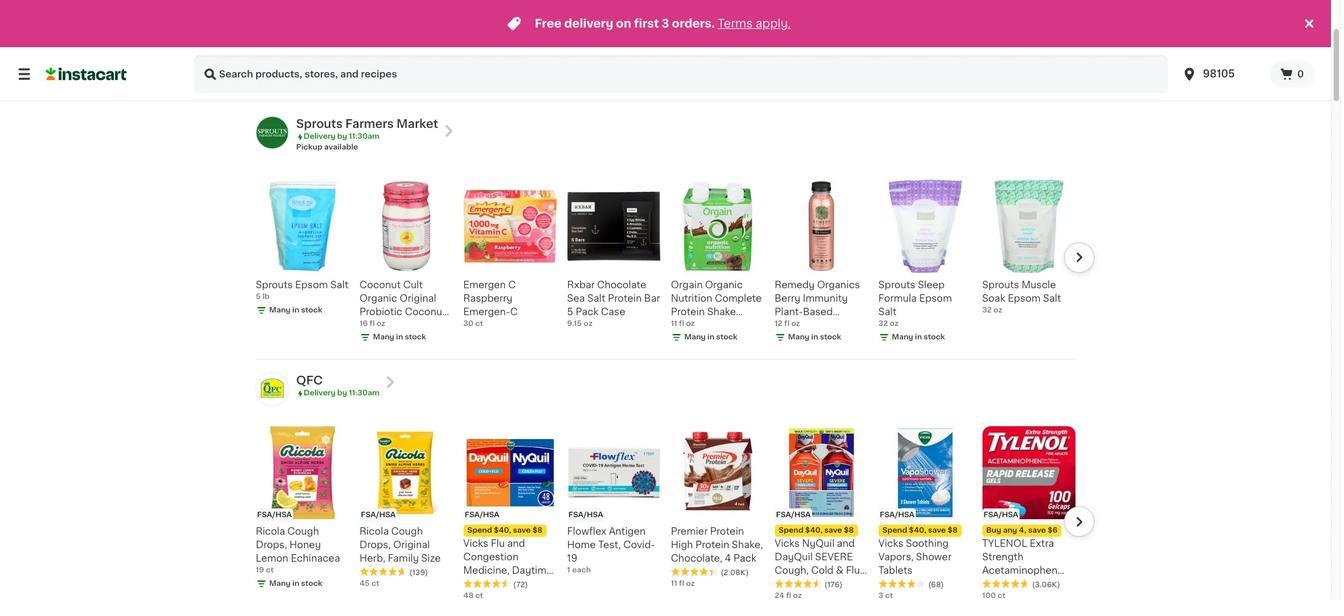 Task type: vqa. For each thing, say whether or not it's contained in the screenshot.


Task type: describe. For each thing, give the bounding box(es) containing it.
sleep
[[918, 280, 945, 290]]

ricola cough drops, honey lemon echinacea 19 ct
[[256, 527, 340, 575]]

bakery link
[[500, 40, 553, 56]]

salt inside rxbar chocolate sea salt protein bar 5 pack case 9.15 oz
[[587, 294, 606, 303]]

sprouts for sprouts epsom salt 5 lb
[[256, 280, 293, 290]]

fsa/hsa for vicks soothing vapors, shower tablets
[[880, 512, 915, 519]]

terms
[[718, 18, 753, 29]]

personal
[[729, 43, 772, 53]]

stock for sprouts sleep formula epsom salt
[[924, 334, 945, 341]]

bakery
[[509, 43, 544, 53]]

pickup
[[296, 144, 323, 151]]

health & medicine
[[395, 43, 485, 53]]

$8 for vicks soothing vapors, shower tablets
[[948, 527, 958, 535]]

bar
[[644, 294, 660, 303]]

many in stock for coconut cult organic original probiotic coconut yogurt
[[373, 334, 426, 341]]

sea
[[567, 294, 585, 303]]

save for flu
[[513, 527, 531, 535]]

epsom inside sprouts epsom salt 5 lb
[[295, 280, 328, 290]]

0 horizontal spatial and
[[463, 580, 481, 589]]

98105 button
[[1174, 55, 1271, 93]]

popular link
[[259, 40, 315, 56]]

1 11 from the top
[[671, 320, 677, 328]]

chocolate,
[[671, 554, 723, 564]]

oz down chocolate,
[[686, 581, 695, 588]]

lb
[[263, 293, 270, 301]]

fl right 24
[[786, 593, 792, 600]]

gels
[[1053, 580, 1074, 589]]

liquid
[[805, 580, 834, 589]]

many for sprouts epsom salt
[[269, 307, 291, 314]]

daytime
[[512, 567, 553, 576]]

shower
[[916, 553, 952, 562]]

4 inside 'orgain organic nutrition complete protein shake chocolate fudge 4 pack'
[[755, 321, 761, 330]]

98105
[[1203, 69, 1235, 79]]

nutrition
[[671, 294, 713, 303]]

vapors,
[[879, 553, 914, 562]]

19 inside ricola cough drops, honey lemon echinacea 19 ct
[[256, 567, 264, 575]]

emergen c raspberry emergen-c 30 ct
[[463, 280, 518, 328]]

many in stock for ricola cough drops, honey lemon echinacea
[[269, 581, 322, 588]]

spend $40, save $8 vicks nyquil and dayquil severe cough, cold & flu relief liquid
[[775, 527, 860, 589]]

spend $40, save $8 vicks flu and congestion medicine, daytime and nighttime
[[463, 527, 553, 589]]

in for sprouts sleep formula epsom salt
[[915, 334, 922, 341]]

2 delivery by 11:30am from the top
[[304, 390, 380, 397]]

qfc image
[[256, 373, 288, 406]]

fsa/hsa for 1 each
[[569, 512, 603, 519]]

2 11 from the top
[[671, 581, 677, 588]]

ricola for ricola cough drops, honey lemon echinacea 19 ct
[[256, 527, 285, 537]]

sprouts sleep formula epsom salt 32 oz
[[879, 280, 952, 328]]

epsom for soak
[[1008, 294, 1041, 303]]

frozen link
[[558, 40, 610, 56]]

& for snacks
[[662, 43, 670, 53]]

1 vertical spatial c
[[510, 307, 518, 317]]

coconut cult organic original probiotic coconut yogurt
[[360, 280, 446, 330]]

and for flu
[[507, 540, 525, 549]]

spend $40, save $8 vicks soothing vapors, shower tablets
[[879, 527, 958, 576]]

(176)
[[825, 582, 843, 589]]

fl for chocolate
[[679, 320, 684, 328]]

ricola cough drops, original herb, family size
[[360, 527, 441, 564]]

frozen
[[568, 43, 601, 53]]

oz inside sprouts muscle soak epsom salt 32 oz
[[994, 307, 1003, 314]]

ricola for ricola cough drops, original herb, family size
[[360, 527, 389, 537]]

$40, for nyquil
[[805, 527, 823, 535]]

item carousel region for qfc
[[237, 422, 1094, 601]]

drink
[[824, 334, 849, 344]]

premier protein high protein shake, chocolate, 4 pack
[[671, 527, 763, 564]]

cold
[[811, 567, 834, 576]]

protein inside remedy organics berry immunity plant-based protein shake, ready-to-drink
[[775, 321, 809, 330]]

many for sprouts sleep formula epsom salt
[[892, 334, 914, 341]]

oz down relief
[[793, 593, 802, 600]]

& for health
[[430, 43, 438, 53]]

sprouts farmers market image
[[256, 117, 288, 149]]

snacks & candy link
[[615, 40, 714, 56]]

yogurt
[[360, 321, 391, 330]]

family
[[388, 554, 419, 564]]

stock for orgain organic nutrition complete protein shake chocolate fudge 4 pack
[[716, 334, 738, 341]]

snacks & candy
[[625, 43, 705, 53]]

2 delivery from the top
[[304, 390, 336, 397]]

first
[[634, 18, 659, 29]]

beverages
[[958, 43, 1010, 53]]

spend for nyquil
[[779, 527, 804, 535]]

any
[[1003, 527, 1018, 535]]

in for coconut cult organic original probiotic coconut yogurt
[[396, 334, 403, 341]]

stock for sprouts epsom salt
[[301, 307, 322, 314]]

medicine
[[440, 43, 485, 53]]

ct for 45 ct
[[372, 581, 379, 588]]

fsa/hsa for 19 ct
[[257, 512, 292, 519]]

buy
[[987, 527, 1002, 535]]

antigen
[[609, 527, 646, 537]]

1 11:30am from the top
[[349, 133, 380, 140]]

buy any 4, save $6 tylenol extra strength acetaminophen rapid release gels
[[983, 527, 1074, 589]]

protein right the premier
[[710, 527, 744, 537]]

cough,
[[775, 567, 809, 576]]

medicine,
[[463, 567, 510, 576]]

organic inside coconut cult organic original probiotic coconut yogurt
[[360, 294, 397, 303]]

severe
[[815, 553, 853, 562]]

& for meat
[[295, 67, 303, 77]]

tylenol
[[983, 540, 1028, 549]]

salt inside sprouts epsom salt 5 lb
[[330, 280, 349, 290]]

extra
[[1030, 540, 1054, 549]]

free
[[535, 18, 562, 29]]

household
[[881, 43, 934, 53]]

0 vertical spatial c
[[508, 280, 516, 290]]

tablets
[[879, 567, 913, 576]]

98105 button
[[1182, 55, 1263, 93]]

meat & seafood
[[268, 67, 346, 77]]

many in stock for sprouts sleep formula epsom salt
[[892, 334, 945, 341]]

case
[[601, 307, 626, 317]]

1 vertical spatial 3
[[879, 593, 884, 600]]

nighttime
[[484, 580, 531, 589]]

ct for 100 ct
[[998, 593, 1006, 600]]

19 inside flowflex antigen home test, covid- 19 1 each
[[567, 554, 578, 564]]

32 for soak
[[983, 307, 992, 314]]

2 11 fl oz from the top
[[671, 581, 695, 588]]

shake, inside remedy organics berry immunity plant-based protein shake, ready-to-drink
[[811, 321, 842, 330]]

ct for 48 ct
[[475, 593, 483, 600]]

2 by from the top
[[337, 390, 347, 397]]

fl for yogurt
[[370, 320, 375, 328]]

honey
[[289, 541, 321, 550]]

item carousel region for sprouts farmers market
[[256, 175, 1094, 354]]

instacart logo image
[[46, 66, 127, 82]]

24 fl oz
[[775, 593, 802, 600]]

sprouts epsom salt 5 lb
[[256, 280, 349, 301]]

fsa/hsa for tylenol extra strength acetaminophen rapid release gels
[[984, 512, 1019, 519]]

health
[[395, 43, 427, 53]]

many for remedy organics berry immunity plant-based protein shake, ready-to-drink
[[788, 334, 810, 341]]

rxbar chocolate sea salt protein bar 5 pack case 9.15 oz
[[567, 280, 660, 328]]

immunity
[[803, 294, 848, 303]]

dayquil
[[775, 553, 813, 562]]

meat
[[268, 67, 293, 77]]

on
[[616, 18, 632, 29]]

30
[[463, 320, 474, 328]]

original for cough
[[393, 541, 430, 550]]

$8 for vicks flu and congestion medicine, daytime and nighttime
[[533, 527, 543, 535]]

0
[[1298, 69, 1304, 79]]

each
[[572, 567, 591, 575]]

covid-
[[624, 541, 655, 550]]

orders.
[[672, 18, 715, 29]]

personal care link
[[720, 40, 807, 56]]



Task type: locate. For each thing, give the bounding box(es) containing it.
spend up dayquil
[[779, 527, 804, 535]]

5 left lb at the left of page
[[256, 293, 261, 301]]

cough inside ricola cough drops, honey lemon echinacea 19 ct
[[288, 527, 319, 537]]

sprouts
[[296, 119, 343, 129], [256, 280, 293, 290], [879, 280, 916, 290], [983, 280, 1020, 290]]

to-
[[810, 334, 824, 344]]

1 horizontal spatial chocolate
[[671, 321, 720, 330]]

$40, for soothing
[[909, 527, 927, 535]]

spend up congestion on the bottom left of the page
[[467, 527, 492, 535]]

ct right 48
[[475, 593, 483, 600]]

original inside coconut cult organic original probiotic coconut yogurt
[[400, 294, 436, 303]]

0 vertical spatial coconut
[[360, 280, 401, 290]]

pack up 9.15
[[576, 307, 599, 317]]

$8 for vicks nyquil and dayquil severe cough, cold & flu relief liquid
[[844, 527, 854, 535]]

and up severe
[[837, 540, 855, 549]]

many down yogurt at bottom
[[373, 334, 394, 341]]

0 horizontal spatial 5
[[256, 293, 261, 301]]

4 inside "premier protein high protein shake, chocolate, 4 pack"
[[725, 554, 731, 564]]

5
[[256, 293, 261, 301], [567, 307, 573, 317]]

ricola up herb,
[[360, 527, 389, 537]]

$8 up soothing
[[948, 527, 958, 535]]

spend inside spend $40, save $8 vicks nyquil and dayquil severe cough, cold & flu relief liquid
[[779, 527, 804, 535]]

chocolate down nutrition
[[671, 321, 720, 330]]

pickup available
[[296, 144, 358, 151]]

32 inside sprouts muscle soak epsom salt 32 oz
[[983, 307, 992, 314]]

1 drops, from the left
[[256, 541, 287, 550]]

save up soothing
[[928, 527, 946, 535]]

16
[[360, 320, 368, 328]]

1 vertical spatial coconut
[[405, 307, 446, 317]]

vicks inside spend $40, save $8 vicks flu and congestion medicine, daytime and nighttime
[[463, 540, 489, 549]]

many in stock down the based in the bottom of the page
[[788, 334, 842, 341]]

many for orgain organic nutrition complete protein shake chocolate fudge 4 pack
[[685, 334, 706, 341]]

1 vertical spatial chocolate
[[671, 321, 720, 330]]

vicks inside spend $40, save $8 vicks nyquil and dayquil severe cough, cold & flu relief liquid
[[775, 540, 800, 549]]

candy
[[673, 43, 705, 53]]

1 save from the left
[[513, 527, 531, 535]]

19 down lemon
[[256, 567, 264, 575]]

1 horizontal spatial and
[[507, 540, 525, 549]]

salt inside sprouts muscle soak epsom salt 32 oz
[[1043, 294, 1061, 303]]

baby link
[[361, 64, 405, 80]]

item carousel region
[[256, 175, 1094, 354], [237, 422, 1094, 601]]

protein up case
[[608, 294, 642, 303]]

c right the emergen
[[508, 280, 516, 290]]

home
[[567, 541, 596, 550]]

rapid
[[983, 580, 1010, 589]]

1 vertical spatial 32
[[879, 320, 888, 328]]

drops, inside ricola cough drops, honey lemon echinacea 19 ct
[[256, 541, 287, 550]]

stock down coconut cult organic original probiotic coconut yogurt
[[405, 334, 426, 341]]

1 horizontal spatial spend
[[779, 527, 804, 535]]

sprouts for sprouts muscle soak epsom salt 32 oz
[[983, 280, 1020, 290]]

relief
[[775, 580, 802, 589]]

2 horizontal spatial pack
[[734, 554, 757, 564]]

ct inside ricola cough drops, honey lemon echinacea 19 ct
[[266, 567, 274, 575]]

in down 'sprouts sleep formula epsom salt 32 oz' in the right of the page
[[915, 334, 922, 341]]

ct down lemon
[[266, 567, 274, 575]]

0 horizontal spatial flu
[[491, 540, 505, 549]]

many for coconut cult organic original probiotic coconut yogurt
[[373, 334, 394, 341]]

congestion
[[463, 553, 519, 562]]

0 vertical spatial chocolate
[[597, 280, 646, 290]]

limited time offer region
[[0, 0, 1302, 47]]

organic up complete
[[705, 280, 743, 290]]

pack inside 'orgain organic nutrition complete protein shake chocolate fudge 4 pack'
[[671, 334, 694, 344]]

pack for rxbar
[[576, 307, 599, 317]]

by
[[337, 133, 347, 140], [337, 390, 347, 397]]

$40, up congestion on the bottom left of the page
[[494, 527, 511, 535]]

orgain
[[671, 280, 703, 290]]

& inside spend $40, save $8 vicks nyquil and dayquil severe cough, cold & flu relief liquid
[[836, 567, 844, 576]]

spend up vapors,
[[883, 527, 907, 535]]

fsa/hsa up soothing
[[880, 512, 915, 519]]

1 delivery by 11:30am from the top
[[304, 133, 380, 140]]

in down probiotic
[[396, 334, 403, 341]]

0 vertical spatial 11 fl oz
[[671, 320, 695, 328]]

0 vertical spatial 3
[[662, 18, 669, 29]]

save for soothing
[[928, 527, 946, 535]]

11 fl oz
[[671, 320, 695, 328], [671, 581, 695, 588]]

save up congestion on the bottom left of the page
[[513, 527, 531, 535]]

oz inside 'sprouts sleep formula epsom salt 32 oz'
[[890, 320, 899, 328]]

in down echinacea
[[292, 581, 299, 588]]

$8 inside spend $40, save $8 vicks nyquil and dayquil severe cough, cold & flu relief liquid
[[844, 527, 854, 535]]

2 fsa/hsa from the left
[[361, 512, 396, 519]]

vicks for vicks soothing vapors, shower tablets
[[879, 540, 904, 549]]

ricola inside ricola cough drops, honey lemon echinacea 19 ct
[[256, 527, 285, 537]]

herb,
[[360, 554, 385, 564]]

0 vertical spatial by
[[337, 133, 347, 140]]

4,
[[1019, 527, 1027, 535]]

many in stock down shake
[[685, 334, 738, 341]]

protein down nutrition
[[671, 307, 705, 317]]

32 down soak
[[983, 307, 992, 314]]

save inside "buy any 4, save $6 tylenol extra strength acetaminophen rapid release gels"
[[1028, 527, 1046, 535]]

1 vertical spatial original
[[393, 541, 430, 550]]

2 horizontal spatial $40,
[[909, 527, 927, 535]]

1 vertical spatial delivery
[[304, 390, 336, 397]]

$40, up 'nyquil'
[[805, 527, 823, 535]]

0 vertical spatial flu
[[491, 540, 505, 549]]

pack for premier
[[734, 554, 757, 564]]

spend for soothing
[[883, 527, 907, 535]]

delivery
[[564, 18, 614, 29]]

many down nutrition
[[685, 334, 706, 341]]

1 horizontal spatial 19
[[567, 554, 578, 564]]

0 horizontal spatial organic
[[360, 294, 397, 303]]

drops, for herb,
[[360, 541, 391, 550]]

sprouts for sprouts farmers market
[[296, 119, 343, 129]]

stock down echinacea
[[301, 581, 322, 588]]

in left drink
[[812, 334, 818, 341]]

protein up chocolate,
[[696, 541, 730, 550]]

0 horizontal spatial pack
[[576, 307, 599, 317]]

coconut up probiotic
[[360, 280, 401, 290]]

0 vertical spatial pack
[[576, 307, 599, 317]]

stock
[[301, 307, 322, 314], [405, 334, 426, 341], [716, 334, 738, 341], [820, 334, 842, 341], [924, 334, 945, 341], [301, 581, 322, 588]]

2 cough from the left
[[391, 527, 423, 537]]

salt inside 'sprouts sleep formula epsom salt 32 oz'
[[879, 307, 897, 317]]

care
[[774, 43, 797, 53]]

ct
[[475, 320, 483, 328], [266, 567, 274, 575], [372, 581, 379, 588], [475, 593, 483, 600], [885, 593, 893, 600], [998, 593, 1006, 600]]

0 vertical spatial 4
[[755, 321, 761, 330]]

many down 'sprouts sleep formula epsom salt 32 oz' in the right of the page
[[892, 334, 914, 341]]

1 vertical spatial 19
[[256, 567, 264, 575]]

fsa/hsa
[[257, 512, 292, 519], [361, 512, 396, 519], [465, 512, 500, 519], [569, 512, 603, 519], [776, 512, 811, 519], [880, 512, 915, 519], [984, 512, 1019, 519]]

fl for protein
[[785, 320, 790, 328]]

0 horizontal spatial 3
[[662, 18, 669, 29]]

1 horizontal spatial shake,
[[811, 321, 842, 330]]

save for nyquil
[[825, 527, 842, 535]]

many in stock down yogurt at bottom
[[373, 334, 426, 341]]

7 fsa/hsa from the left
[[984, 512, 1019, 519]]

sprouts up pickup available
[[296, 119, 343, 129]]

rxbar
[[567, 280, 595, 290]]

stock down sprouts epsom salt 5 lb
[[301, 307, 322, 314]]

0 vertical spatial 5
[[256, 293, 261, 301]]

fl down chocolate,
[[679, 581, 684, 588]]

save up 'nyquil'
[[825, 527, 842, 535]]

1 $40, from the left
[[494, 527, 511, 535]]

fsa/hsa for vicks nyquil and dayquil severe cough, cold & flu relief liquid
[[776, 512, 811, 519]]

1 vertical spatial 11 fl oz
[[671, 581, 695, 588]]

meat & seafood link
[[259, 64, 356, 80]]

organics
[[817, 280, 860, 290]]

ct right 30 at the bottom left of page
[[475, 320, 483, 328]]

1 spend from the left
[[467, 527, 492, 535]]

1 horizontal spatial drops,
[[360, 541, 391, 550]]

0 horizontal spatial 32
[[879, 320, 888, 328]]

flu inside spend $40, save $8 vicks flu and congestion medicine, daytime and nighttime
[[491, 540, 505, 549]]

seafood
[[305, 67, 346, 77]]

3
[[662, 18, 669, 29], [879, 593, 884, 600]]

sprouts muscle soak epsom salt 32 oz
[[983, 280, 1061, 314]]

1 horizontal spatial $8
[[844, 527, 854, 535]]

in for ricola cough drops, honey lemon echinacea
[[292, 581, 299, 588]]

2 horizontal spatial vicks
[[879, 540, 904, 549]]

1 vertical spatial item carousel region
[[237, 422, 1094, 601]]

3 spend from the left
[[883, 527, 907, 535]]

2 vicks from the left
[[775, 540, 800, 549]]

beauty
[[822, 43, 856, 53]]

$40, inside spend $40, save $8 vicks nyquil and dayquil severe cough, cold & flu relief liquid
[[805, 527, 823, 535]]

0 horizontal spatial 4
[[725, 554, 731, 564]]

item carousel region containing sprouts epsom salt
[[256, 175, 1094, 354]]

1 vertical spatial organic
[[360, 294, 397, 303]]

sprouts up soak
[[983, 280, 1020, 290]]

vicks inside spend $40, save $8 vicks soothing vapors, shower tablets
[[879, 540, 904, 549]]

2 horizontal spatial and
[[837, 540, 855, 549]]

delivery up pickup available
[[304, 133, 336, 140]]

0 vertical spatial 32
[[983, 307, 992, 314]]

chocolate
[[597, 280, 646, 290], [671, 321, 720, 330]]

2 11:30am from the top
[[349, 390, 380, 397]]

$40,
[[494, 527, 511, 535], [805, 527, 823, 535], [909, 527, 927, 535]]

cult
[[403, 280, 423, 290]]

0 vertical spatial item carousel region
[[256, 175, 1094, 354]]

32 for formula
[[879, 320, 888, 328]]

$40, for flu
[[494, 527, 511, 535]]

sprouts up the formula
[[879, 280, 916, 290]]

high
[[671, 541, 693, 550]]

32 inside 'sprouts sleep formula epsom salt 32 oz'
[[879, 320, 888, 328]]

delivery by 11:30am
[[304, 133, 380, 140], [304, 390, 380, 397]]

stock for coconut cult organic original probiotic coconut yogurt
[[405, 334, 426, 341]]

1 vertical spatial 5
[[567, 307, 573, 317]]

fl right 16
[[370, 320, 375, 328]]

epsom inside sprouts muscle soak epsom salt 32 oz
[[1008, 294, 1041, 303]]

0 vertical spatial original
[[400, 294, 436, 303]]

sprouts for sprouts sleep formula epsom salt 32 oz
[[879, 280, 916, 290]]

original inside ricola cough drops, original herb, family size
[[393, 541, 430, 550]]

chocolate up case
[[597, 280, 646, 290]]

oz down nutrition
[[686, 320, 695, 328]]

12
[[775, 320, 783, 328]]

sprouts inside 'sprouts sleep formula epsom salt 32 oz'
[[879, 280, 916, 290]]

protein inside 'orgain organic nutrition complete protein shake chocolate fudge 4 pack'
[[671, 307, 705, 317]]

cough inside ricola cough drops, original herb, family size
[[391, 527, 423, 537]]

1 horizontal spatial epsom
[[919, 294, 952, 303]]

cough up family
[[391, 527, 423, 537]]

many in stock for remedy organics berry immunity plant-based protein shake, ready-to-drink
[[788, 334, 842, 341]]

1 vertical spatial pack
[[671, 334, 694, 344]]

0 horizontal spatial vicks
[[463, 540, 489, 549]]

premier
[[671, 527, 708, 537]]

delivery by 11:30am up available
[[304, 133, 380, 140]]

11 down chocolate,
[[671, 581, 677, 588]]

vicks up dayquil
[[775, 540, 800, 549]]

stock for remedy organics berry immunity plant-based protein shake, ready-to-drink
[[820, 334, 842, 341]]

0 horizontal spatial cough
[[288, 527, 319, 537]]

3 save from the left
[[928, 527, 946, 535]]

11 fl oz down chocolate,
[[671, 581, 695, 588]]

ct right 100
[[998, 593, 1006, 600]]

berry
[[775, 294, 801, 303]]

delivery
[[304, 133, 336, 140], [304, 390, 336, 397]]

cough up 'honey'
[[288, 527, 319, 537]]

delivery down the 'qfc'
[[304, 390, 336, 397]]

4 right fudge
[[755, 321, 761, 330]]

emergen
[[463, 280, 506, 290]]

2 horizontal spatial spend
[[883, 527, 907, 535]]

0 horizontal spatial $8
[[533, 527, 543, 535]]

1 horizontal spatial 5
[[567, 307, 573, 317]]

1 horizontal spatial organic
[[705, 280, 743, 290]]

protein inside rxbar chocolate sea salt protein bar 5 pack case 9.15 oz
[[608, 294, 642, 303]]

1 vertical spatial flu
[[846, 567, 860, 576]]

(2.08k)
[[721, 570, 749, 577]]

$8 inside spend $40, save $8 vicks flu and congestion medicine, daytime and nighttime
[[533, 527, 543, 535]]

drops, up lemon
[[256, 541, 287, 550]]

0 horizontal spatial spend
[[467, 527, 492, 535]]

3 inside limited time offer region
[[662, 18, 669, 29]]

item carousel region containing ricola cough drops, honey lemon echinacea
[[237, 422, 1094, 601]]

epsom inside 'sprouts sleep formula epsom salt 32 oz'
[[919, 294, 952, 303]]

epsom for formula
[[919, 294, 952, 303]]

popular
[[268, 43, 305, 53]]

and up 48 ct on the bottom of page
[[463, 580, 481, 589]]

spend inside spend $40, save $8 vicks soothing vapors, shower tablets
[[883, 527, 907, 535]]

48
[[463, 593, 474, 600]]

0 horizontal spatial 19
[[256, 567, 264, 575]]

pack inside rxbar chocolate sea salt protein bar 5 pack case 9.15 oz
[[576, 307, 599, 317]]

in
[[292, 307, 299, 314], [396, 334, 403, 341], [708, 334, 715, 341], [812, 334, 818, 341], [915, 334, 922, 341], [292, 581, 299, 588]]

11
[[671, 320, 677, 328], [671, 581, 677, 588]]

pack inside "premier protein high protein shake, chocolate, 4 pack"
[[734, 554, 757, 564]]

vicks for vicks nyquil and dayquil severe cough, cold & flu relief liquid
[[775, 540, 800, 549]]

0 vertical spatial 11:30am
[[349, 133, 380, 140]]

ready-
[[775, 334, 810, 344]]

shake, inside "premier protein high protein shake, chocolate, 4 pack"
[[732, 541, 763, 550]]

raspberry
[[463, 294, 513, 303]]

3 fsa/hsa from the left
[[465, 512, 500, 519]]

organic inside 'orgain organic nutrition complete protein shake chocolate fudge 4 pack'
[[705, 280, 743, 290]]

2 vertical spatial pack
[[734, 554, 757, 564]]

& right meat on the left top of the page
[[295, 67, 303, 77]]

fsa/hsa up ricola cough drops, original herb, family size
[[361, 512, 396, 519]]

0 horizontal spatial drops,
[[256, 541, 287, 550]]

4 up (2.08k)
[[725, 554, 731, 564]]

32 down the formula
[[879, 320, 888, 328]]

fsa/hsa up ricola cough drops, honey lemon echinacea 19 ct
[[257, 512, 292, 519]]

1 vertical spatial delivery by 11:30am
[[304, 390, 380, 397]]

1 by from the top
[[337, 133, 347, 140]]

fsa/hsa up buy
[[984, 512, 1019, 519]]

1 vertical spatial 11
[[671, 581, 677, 588]]

flu inside spend $40, save $8 vicks nyquil and dayquil severe cough, cold & flu relief liquid
[[846, 567, 860, 576]]

original for cult
[[400, 294, 436, 303]]

$40, up soothing
[[909, 527, 927, 535]]

& left candy
[[662, 43, 670, 53]]

and up congestion on the bottom left of the page
[[507, 540, 525, 549]]

1 fsa/hsa from the left
[[257, 512, 292, 519]]

oz down the formula
[[890, 320, 899, 328]]

1 11 fl oz from the top
[[671, 320, 695, 328]]

& right health on the left top of the page
[[430, 43, 438, 53]]

2 save from the left
[[825, 527, 842, 535]]

cough for honey
[[288, 527, 319, 537]]

many in stock for orgain organic nutrition complete protein shake chocolate fudge 4 pack
[[685, 334, 738, 341]]

None search field
[[194, 55, 1168, 93]]

0 vertical spatial 11
[[671, 320, 677, 328]]

fsa/hsa for vicks flu and congestion medicine, daytime and nighttime
[[465, 512, 500, 519]]

1 horizontal spatial ricola
[[360, 527, 389, 537]]

many in stock for sprouts epsom salt
[[269, 307, 322, 314]]

save inside spend $40, save $8 vicks flu and congestion medicine, daytime and nighttime
[[513, 527, 531, 535]]

chocolate inside rxbar chocolate sea salt protein bar 5 pack case 9.15 oz
[[597, 280, 646, 290]]

0 horizontal spatial $40,
[[494, 527, 511, 535]]

0 horizontal spatial shake,
[[732, 541, 763, 550]]

save inside spend $40, save $8 vicks nyquil and dayquil severe cough, cold & flu relief liquid
[[825, 527, 842, 535]]

1 horizontal spatial $40,
[[805, 527, 823, 535]]

$8 up severe
[[844, 527, 854, 535]]

1 horizontal spatial vicks
[[775, 540, 800, 549]]

ct right 45
[[372, 581, 379, 588]]

spend for flu
[[467, 527, 492, 535]]

(139)
[[410, 570, 428, 577]]

sprouts inside sprouts muscle soak epsom salt 32 oz
[[983, 280, 1020, 290]]

1 vertical spatial 4
[[725, 554, 731, 564]]

$40, inside spend $40, save $8 vicks flu and congestion medicine, daytime and nighttime
[[494, 527, 511, 535]]

organic up probiotic
[[360, 294, 397, 303]]

5 fsa/hsa from the left
[[776, 512, 811, 519]]

orgain organic nutrition complete protein shake chocolate fudge 4 pack
[[671, 280, 762, 344]]

and for nyquil
[[837, 540, 855, 549]]

$8 up daytime
[[533, 527, 543, 535]]

oz down soak
[[994, 307, 1003, 314]]

cough for original
[[391, 527, 423, 537]]

save inside spend $40, save $8 vicks soothing vapors, shower tablets
[[928, 527, 946, 535]]

9.15
[[567, 320, 582, 328]]

apply.
[[756, 18, 791, 29]]

health & medicine link
[[386, 40, 495, 56]]

$6
[[1048, 527, 1058, 535]]

2 $8 from the left
[[844, 527, 854, 535]]

3 vicks from the left
[[879, 540, 904, 549]]

3 $40, from the left
[[909, 527, 927, 535]]

2 $40, from the left
[[805, 527, 823, 535]]

oz down plant-
[[792, 320, 800, 328]]

oz down probiotic
[[377, 320, 385, 328]]

1 vertical spatial 11:30am
[[349, 390, 380, 397]]

100 ct
[[983, 593, 1006, 600]]

2 ricola from the left
[[360, 527, 389, 537]]

salt
[[330, 280, 349, 290], [587, 294, 606, 303], [1043, 294, 1061, 303], [879, 307, 897, 317]]

vicks for vicks flu and congestion medicine, daytime and nighttime
[[463, 540, 489, 549]]

remedy organics berry immunity plant-based protein shake, ready-to-drink
[[775, 280, 860, 344]]

48 ct
[[463, 593, 483, 600]]

(68)
[[929, 582, 944, 589]]

flu down severe
[[846, 567, 860, 576]]

muscle
[[1022, 280, 1056, 290]]

2 drops, from the left
[[360, 541, 391, 550]]

0 horizontal spatial epsom
[[295, 280, 328, 290]]

12 fl oz
[[775, 320, 800, 328]]

24
[[775, 593, 785, 600]]

1 ricola from the left
[[256, 527, 285, 537]]

1 vertical spatial by
[[337, 390, 347, 397]]

1 cough from the left
[[288, 527, 319, 537]]

0 horizontal spatial chocolate
[[597, 280, 646, 290]]

produce link
[[320, 40, 380, 56]]

1 $8 from the left
[[533, 527, 543, 535]]

pack up (2.08k)
[[734, 554, 757, 564]]

2 horizontal spatial $8
[[948, 527, 958, 535]]

shake
[[707, 307, 736, 317]]

0 horizontal spatial coconut
[[360, 280, 401, 290]]

1 vicks from the left
[[463, 540, 489, 549]]

remedy
[[775, 280, 815, 290]]

1 horizontal spatial flu
[[846, 567, 860, 576]]

epsom
[[295, 280, 328, 290], [919, 294, 952, 303], [1008, 294, 1041, 303]]

fl
[[370, 320, 375, 328], [679, 320, 684, 328], [785, 320, 790, 328], [679, 581, 684, 588], [786, 593, 792, 600]]

in for remedy organics berry immunity plant-based protein shake, ready-to-drink
[[812, 334, 818, 341]]

in for sprouts epsom salt
[[292, 307, 299, 314]]

5 inside rxbar chocolate sea salt protein bar 5 pack case 9.15 oz
[[567, 307, 573, 317]]

fsa/hsa up congestion on the bottom left of the page
[[465, 512, 500, 519]]

save up extra
[[1028, 527, 1046, 535]]

1 horizontal spatial pack
[[671, 334, 694, 344]]

stock down fudge
[[716, 334, 738, 341]]

stock down 'sprouts sleep formula epsom salt 32 oz' in the right of the page
[[924, 334, 945, 341]]

0 vertical spatial organic
[[705, 280, 743, 290]]

0 vertical spatial delivery by 11:30am
[[304, 133, 380, 140]]

11 fl oz down nutrition
[[671, 320, 695, 328]]

Search field
[[194, 55, 1168, 93]]

0 vertical spatial 19
[[567, 554, 578, 564]]

and inside spend $40, save $8 vicks nyquil and dayquil severe cough, cold & flu relief liquid
[[837, 540, 855, 549]]

c down raspberry
[[510, 307, 518, 317]]

5 up 9.15
[[567, 307, 573, 317]]

in down sprouts epsom salt 5 lb
[[292, 307, 299, 314]]

personal care
[[729, 43, 797, 53]]

fl right 12
[[785, 320, 790, 328]]

1 delivery from the top
[[304, 133, 336, 140]]

spend
[[467, 527, 492, 535], [779, 527, 804, 535], [883, 527, 907, 535]]

16 fl oz
[[360, 320, 385, 328]]

2 horizontal spatial epsom
[[1008, 294, 1041, 303]]

1 vertical spatial shake,
[[732, 541, 763, 550]]

$8 inside spend $40, save $8 vicks soothing vapors, shower tablets
[[948, 527, 958, 535]]

6 fsa/hsa from the left
[[880, 512, 915, 519]]

drops, for lemon
[[256, 541, 287, 550]]

1 horizontal spatial 3
[[879, 593, 884, 600]]

ricola inside ricola cough drops, original herb, family size
[[360, 527, 389, 537]]

vicks up congestion on the bottom left of the page
[[463, 540, 489, 549]]

baby
[[370, 67, 396, 77]]

4 save from the left
[[1028, 527, 1046, 535]]

beverages link
[[948, 40, 1019, 56]]

oz inside rxbar chocolate sea salt protein bar 5 pack case 9.15 oz
[[584, 320, 593, 328]]

stock down the based in the bottom of the page
[[820, 334, 842, 341]]

1 horizontal spatial 32
[[983, 307, 992, 314]]

fsa/hsa up flowflex
[[569, 512, 603, 519]]

shake, up (2.08k)
[[732, 541, 763, 550]]

ct for 3 ct
[[885, 593, 893, 600]]

many down the 12 fl oz
[[788, 334, 810, 341]]

5 inside sprouts epsom salt 5 lb
[[256, 293, 261, 301]]

many for ricola cough drops, honey lemon echinacea
[[269, 581, 291, 588]]

ricola up lemon
[[256, 527, 285, 537]]

drops, inside ricola cough drops, original herb, family size
[[360, 541, 391, 550]]

shake,
[[811, 321, 842, 330], [732, 541, 763, 550]]

ct down tablets
[[885, 593, 893, 600]]

3 down tablets
[[879, 593, 884, 600]]

4 fsa/hsa from the left
[[569, 512, 603, 519]]

beauty link
[[812, 40, 866, 56]]

produce
[[330, 43, 371, 53]]

2 spend from the left
[[779, 527, 804, 535]]

1 horizontal spatial coconut
[[405, 307, 446, 317]]

11 down nutrition
[[671, 320, 677, 328]]

delivery by 11:30am down the 'qfc'
[[304, 390, 380, 397]]

cough
[[288, 527, 319, 537], [391, 527, 423, 537]]

vicks up vapors,
[[879, 540, 904, 549]]

in for orgain organic nutrition complete protein shake chocolate fudge 4 pack
[[708, 334, 715, 341]]

ct inside emergen c raspberry emergen-c 30 ct
[[475, 320, 483, 328]]

0 vertical spatial shake,
[[811, 321, 842, 330]]

1 horizontal spatial cough
[[391, 527, 423, 537]]

stock for ricola cough drops, honey lemon echinacea
[[301, 581, 322, 588]]

0 vertical spatial delivery
[[304, 133, 336, 140]]

chocolate inside 'orgain organic nutrition complete protein shake chocolate fudge 4 pack'
[[671, 321, 720, 330]]

1 horizontal spatial 4
[[755, 321, 761, 330]]

sprouts inside sprouts epsom salt 5 lb
[[256, 280, 293, 290]]

available
[[324, 144, 358, 151]]

$40, inside spend $40, save $8 vicks soothing vapors, shower tablets
[[909, 527, 927, 535]]

free delivery on first 3 orders. terms apply.
[[535, 18, 791, 29]]

spend inside spend $40, save $8 vicks flu and congestion medicine, daytime and nighttime
[[467, 527, 492, 535]]

3 $8 from the left
[[948, 527, 958, 535]]

0 horizontal spatial ricola
[[256, 527, 285, 537]]

and
[[507, 540, 525, 549], [837, 540, 855, 549], [463, 580, 481, 589]]



